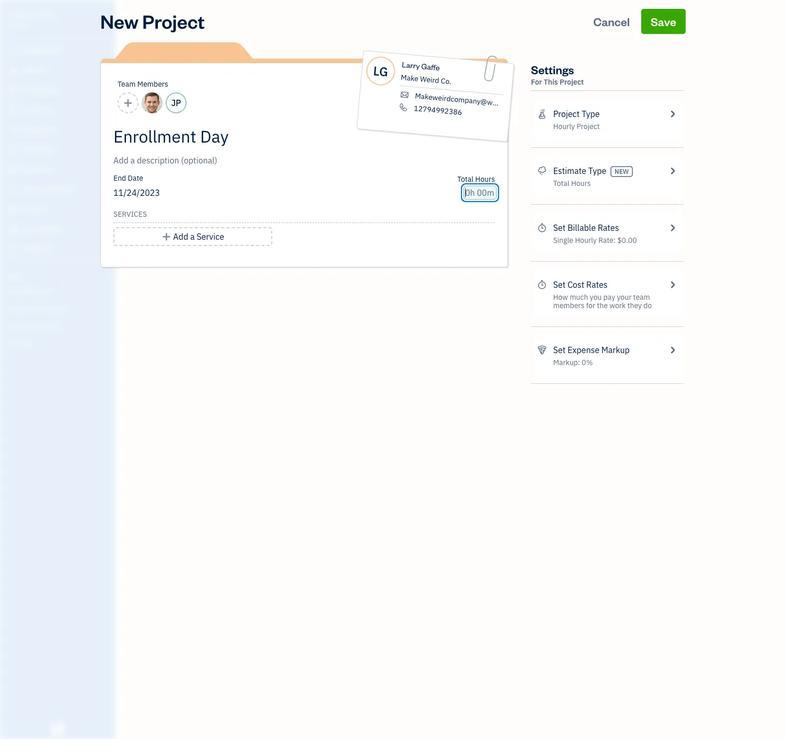 Task type: locate. For each thing, give the bounding box(es) containing it.
owner
[[8, 21, 28, 29]]

makeweirdcompany@weird.co
[[415, 91, 515, 109]]

single hourly rate : $0.00
[[553, 236, 637, 245]]

this
[[544, 77, 558, 87]]

freshbooks image
[[49, 723, 66, 736]]

0 vertical spatial rates
[[598, 223, 619, 233]]

$0.00
[[618, 236, 637, 245]]

end date
[[113, 174, 143, 183]]

type for estimate type
[[588, 166, 607, 176]]

rates up you
[[586, 280, 608, 290]]

estimate type
[[553, 166, 607, 176]]

save button
[[641, 9, 686, 34]]

chart image
[[7, 224, 19, 235]]

0 vertical spatial timetracking image
[[537, 222, 547, 234]]

invoice image
[[7, 105, 19, 116]]

hours up hourly budget text field
[[475, 175, 495, 184]]

project inside settings for this project
[[560, 77, 584, 87]]

add
[[173, 232, 188, 242]]

total up hourly budget text field
[[457, 175, 474, 184]]

markup: 0%
[[553, 358, 593, 368]]

set up single
[[553, 223, 566, 233]]

1 vertical spatial set
[[553, 280, 566, 290]]

set up markup:
[[553, 345, 566, 355]]

much
[[570, 293, 588, 302]]

2 chevronright image from the top
[[668, 222, 678, 234]]

1 horizontal spatial total
[[553, 179, 570, 188]]

cost
[[568, 280, 585, 290]]

main element
[[0, 0, 141, 740]]

set
[[553, 223, 566, 233], [553, 280, 566, 290], [553, 345, 566, 355]]

1 timetracking image from the top
[[537, 222, 547, 234]]

3 set from the top
[[553, 345, 566, 355]]

inc
[[40, 9, 55, 20]]

estimate image
[[7, 85, 19, 96]]

total hours down estimate
[[553, 179, 591, 188]]

chevronright image for set billable rates
[[668, 222, 678, 234]]

total hours up hourly budget text field
[[457, 175, 495, 184]]

0%
[[582, 358, 593, 368]]

gaffe
[[421, 61, 440, 73]]

1 vertical spatial hourly
[[575, 236, 597, 245]]

rate
[[599, 236, 614, 245]]

a
[[190, 232, 195, 242]]

plus image
[[162, 231, 171, 243]]

turtle
[[8, 9, 38, 20]]

your
[[617, 293, 632, 302]]

timetracking image left cost at the top right
[[537, 279, 547, 291]]

chevronright image for set cost rates
[[668, 279, 678, 291]]

total
[[457, 175, 474, 184], [553, 179, 570, 188]]

chevronright image
[[668, 108, 678, 120]]

2 vertical spatial set
[[553, 345, 566, 355]]

hourly down project type
[[553, 122, 575, 131]]

4 chevronright image from the top
[[668, 344, 678, 357]]

rates up rate
[[598, 223, 619, 233]]

set for set billable rates
[[553, 223, 566, 233]]

Project Description text field
[[113, 154, 401, 167]]

Hourly Budget text field
[[465, 188, 495, 198]]

timetracking image
[[537, 222, 547, 234], [537, 279, 547, 291]]

you
[[590, 293, 602, 302]]

do
[[644, 301, 652, 311]]

hours down the 'estimate type'
[[571, 179, 591, 188]]

how
[[553, 293, 568, 302]]

2 set from the top
[[553, 280, 566, 290]]

type left new at the top
[[588, 166, 607, 176]]

cancel
[[593, 14, 630, 29]]

set for set cost rates
[[553, 280, 566, 290]]

timetracking image left billable
[[537, 222, 547, 234]]

single
[[553, 236, 573, 245]]

total down estimate
[[553, 179, 570, 188]]

:
[[614, 236, 616, 245]]

total hours
[[457, 175, 495, 184], [553, 179, 591, 188]]

1 vertical spatial timetracking image
[[537, 279, 547, 291]]

hours
[[475, 175, 495, 184], [571, 179, 591, 188]]

chevronright image for set expense markup
[[668, 344, 678, 357]]

0 vertical spatial set
[[553, 223, 566, 233]]

end
[[113, 174, 126, 183]]

0 vertical spatial type
[[582, 109, 600, 119]]

they
[[628, 301, 642, 311]]

1 chevronright image from the top
[[668, 165, 678, 177]]

new project
[[100, 9, 205, 33]]

hourly down set billable rates
[[575, 236, 597, 245]]

rates
[[598, 223, 619, 233], [586, 280, 608, 290]]

larry
[[402, 60, 420, 71]]

type up hourly project in the top of the page
[[582, 109, 600, 119]]

turtle inc owner
[[8, 9, 55, 29]]

1 vertical spatial type
[[588, 166, 607, 176]]

1 set from the top
[[553, 223, 566, 233]]

2 timetracking image from the top
[[537, 279, 547, 291]]

phone image
[[398, 103, 409, 112]]

bank connections image
[[8, 321, 112, 329]]

new
[[100, 9, 139, 33]]

expense image
[[7, 145, 19, 155]]

team members image
[[8, 288, 112, 296]]

hourly project
[[553, 122, 600, 131]]

cancel button
[[584, 9, 639, 34]]

3 chevronright image from the top
[[668, 279, 678, 291]]

set up the how
[[553, 280, 566, 290]]

type
[[582, 109, 600, 119], [588, 166, 607, 176]]

project image
[[7, 165, 19, 175]]

date
[[128, 174, 143, 183]]

1 vertical spatial rates
[[586, 280, 608, 290]]

chevronright image
[[668, 165, 678, 177], [668, 222, 678, 234], [668, 279, 678, 291], [668, 344, 678, 357]]

1 horizontal spatial hours
[[571, 179, 591, 188]]

co.
[[441, 76, 452, 86]]

hourly
[[553, 122, 575, 131], [575, 236, 597, 245]]

team
[[633, 293, 650, 302]]

services
[[113, 210, 147, 219]]

type for project type
[[582, 109, 600, 119]]

add a service button
[[113, 227, 272, 246]]

make
[[401, 73, 419, 83]]

expenses image
[[537, 344, 547, 357]]

project
[[142, 9, 205, 33], [560, 77, 584, 87], [553, 109, 580, 119], [577, 122, 600, 131]]

0 vertical spatial hourly
[[553, 122, 575, 131]]

work
[[610, 301, 626, 311]]

service
[[197, 232, 224, 242]]

add team member image
[[123, 97, 133, 109]]

members
[[553, 301, 585, 311]]



Task type: describe. For each thing, give the bounding box(es) containing it.
0 horizontal spatial hours
[[475, 175, 495, 184]]

for
[[586, 301, 595, 311]]

End date in  format text field
[[113, 188, 241, 198]]

expense
[[568, 345, 600, 355]]

timer image
[[7, 185, 19, 195]]

0 horizontal spatial hourly
[[553, 122, 575, 131]]

how much you pay your team members for the work they do
[[553, 293, 652, 311]]

money image
[[7, 204, 19, 215]]

rates for set billable rates
[[598, 223, 619, 233]]

project type
[[553, 109, 600, 119]]

0 horizontal spatial total hours
[[457, 175, 495, 184]]

estimate
[[553, 166, 586, 176]]

members
[[137, 79, 168, 89]]

billable
[[568, 223, 596, 233]]

settings image
[[8, 338, 112, 346]]

larry gaffe make weird co.
[[401, 60, 452, 86]]

timetracking image for set billable rates
[[537, 222, 547, 234]]

markup:
[[553, 358, 580, 368]]

set billable rates
[[553, 223, 619, 233]]

client image
[[7, 65, 19, 76]]

save
[[651, 14, 676, 29]]

0 horizontal spatial total
[[457, 175, 474, 184]]

1 horizontal spatial hourly
[[575, 236, 597, 245]]

apps image
[[8, 271, 112, 279]]

estimates image
[[537, 165, 547, 177]]

settings for this project
[[531, 62, 584, 87]]

report image
[[7, 244, 19, 255]]

projects image
[[537, 108, 547, 120]]

pay
[[604, 293, 615, 302]]

items and services image
[[8, 304, 112, 313]]

new
[[615, 168, 629, 176]]

1 horizontal spatial total hours
[[553, 179, 591, 188]]

jp
[[171, 98, 181, 108]]

lg
[[373, 62, 389, 80]]

for
[[531, 77, 542, 87]]

set expense markup
[[553, 345, 630, 355]]

dashboard image
[[7, 45, 19, 56]]

12794992386
[[414, 104, 463, 117]]

set for set expense markup
[[553, 345, 566, 355]]

settings
[[531, 62, 574, 77]]

the
[[597, 301, 608, 311]]

envelope image
[[399, 90, 410, 100]]

team members
[[118, 79, 168, 89]]

markup
[[602, 345, 630, 355]]

team
[[118, 79, 136, 89]]

chevronright image for estimate type
[[668, 165, 678, 177]]

timetracking image for set cost rates
[[537, 279, 547, 291]]

add a service
[[173, 232, 224, 242]]

payment image
[[7, 125, 19, 135]]

rates for set cost rates
[[586, 280, 608, 290]]

set cost rates
[[553, 280, 608, 290]]

weird
[[420, 74, 440, 85]]

Project Name text field
[[113, 126, 401, 147]]



Task type: vqa. For each thing, say whether or not it's contained in the screenshot.
22 'dropdown button'
no



